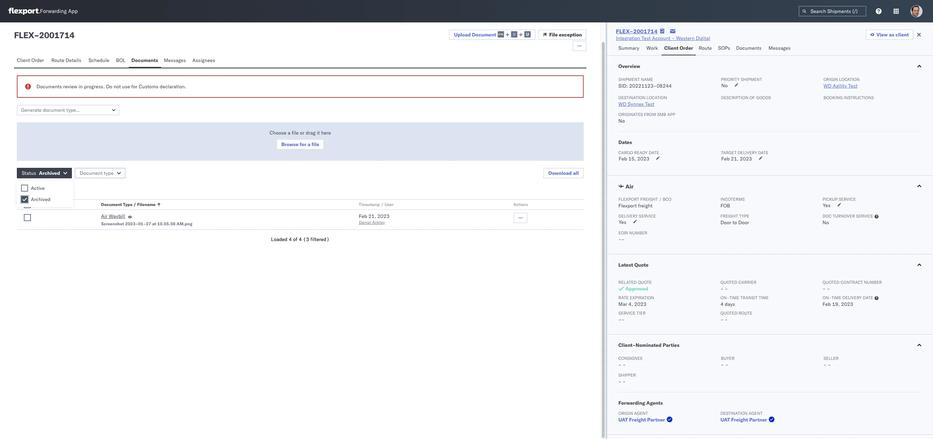 Task type: locate. For each thing, give the bounding box(es) containing it.
4 right ∙
[[56, 186, 59, 192]]

None checkbox
[[21, 185, 28, 192], [21, 196, 28, 203], [24, 201, 31, 208], [24, 214, 31, 221], [21, 185, 28, 192], [21, 196, 28, 203], [24, 201, 31, 208], [24, 214, 31, 221]]

yes for delivery
[[619, 219, 626, 226]]

1 horizontal spatial type
[[739, 214, 749, 219]]

screenshot 2023-01-27 at 10.55.56 am.png
[[101, 221, 192, 227]]

0 vertical spatial client order
[[664, 45, 693, 51]]

1 vertical spatial yes
[[619, 219, 626, 226]]

origin down forwarding agents
[[618, 411, 633, 416]]

client order button
[[661, 42, 696, 55], [14, 54, 49, 68]]

document inside document type "button"
[[80, 170, 103, 176]]

1 vertical spatial for
[[300, 141, 306, 148]]

air waybill
[[101, 213, 125, 220]]

0 horizontal spatial documents
[[36, 83, 62, 90]]

integration test account - western digital
[[616, 35, 710, 41]]

0 vertical spatial documents
[[736, 45, 762, 51]]

1 horizontal spatial time
[[759, 295, 769, 301]]

test inside origin location wd agility test
[[848, 83, 858, 89]]

for inside button
[[300, 141, 306, 148]]

name
[[641, 77, 653, 82]]

yes
[[823, 202, 831, 209], [619, 219, 626, 226]]

client down flex at the left of page
[[17, 57, 30, 63]]

1 horizontal spatial route
[[699, 45, 712, 51]]

2023 inside quoted contract number - - rate expiration mar 4, 2023
[[634, 301, 646, 308]]

1 agent from the left
[[634, 411, 648, 416]]

delivery up feb 21, 2023
[[738, 150, 757, 155]]

0 vertical spatial type
[[104, 170, 114, 176]]

integration
[[616, 35, 640, 41]]

archived down uploaded files ∙ 4
[[31, 196, 50, 203]]

flexport. image
[[8, 8, 40, 15]]

delivery down contract
[[842, 295, 862, 301]]

21, for feb 21, 2023
[[731, 156, 739, 162]]

1 uat freight partner link from the left
[[618, 417, 674, 424]]

client order down western
[[664, 45, 693, 51]]

document inside upload document button
[[472, 31, 496, 38]]

0 horizontal spatial a
[[288, 130, 290, 136]]

uat freight partner link down the destination agent
[[720, 417, 776, 424]]

wd inside destination location wd synnex test
[[618, 101, 626, 107]]

a right choose
[[288, 130, 290, 136]]

quoted for quoted route - -
[[720, 311, 737, 316]]

ackley
[[372, 220, 385, 225]]

2 horizontal spatial time
[[831, 295, 841, 301]]

10.55.56
[[157, 221, 176, 227]]

1 horizontal spatial uat freight partner link
[[720, 417, 776, 424]]

0 horizontal spatial of
[[293, 236, 298, 243]]

1 horizontal spatial destination
[[720, 411, 748, 416]]

pickup
[[823, 197, 838, 202]]

uat for origin
[[618, 417, 628, 423]]

client order button down western
[[661, 42, 696, 55]]

files
[[41, 186, 51, 192]]

ready
[[634, 150, 648, 155]]

1 horizontal spatial for
[[300, 141, 306, 148]]

seller
[[823, 356, 839, 361]]

1 horizontal spatial agent
[[749, 411, 763, 416]]

1 on- from the left
[[720, 295, 729, 301]]

no down doc
[[823, 220, 829, 226]]

1 vertical spatial client order
[[17, 57, 44, 63]]

yes down delivery
[[619, 219, 626, 226]]

agent
[[634, 411, 648, 416], [749, 411, 763, 416]]

instructions
[[844, 95, 874, 100]]

0 horizontal spatial for
[[131, 83, 137, 90]]

origin up agility on the top
[[823, 77, 838, 82]]

test inside destination location wd synnex test
[[645, 101, 654, 107]]

test for wd synnex test
[[645, 101, 654, 107]]

0 horizontal spatial destination
[[618, 95, 645, 100]]

1 horizontal spatial file
[[312, 141, 319, 148]]

origin agent
[[618, 411, 648, 416]]

uat for destination
[[720, 417, 730, 423]]

0 vertical spatial freight
[[640, 197, 658, 202]]

feb for feb 19, 2023
[[823, 301, 831, 308]]

time up days
[[729, 295, 739, 301]]

documents button right bol
[[129, 54, 161, 68]]

2 uat from the left
[[720, 417, 730, 423]]

0 vertical spatial client
[[664, 45, 678, 51]]

0 horizontal spatial yes
[[619, 219, 626, 226]]

quoted down days
[[720, 311, 737, 316]]

file down the it on the top left of page
[[312, 141, 319, 148]]

2023 for feb 21, 2023
[[740, 156, 752, 162]]

1 horizontal spatial documents button
[[733, 42, 766, 55]]

1 horizontal spatial door
[[738, 220, 749, 226]]

messages up declaration.
[[164, 57, 186, 63]]

client order
[[664, 45, 693, 51], [17, 57, 44, 63]]

document type
[[80, 170, 114, 176]]

description
[[721, 95, 748, 100]]

2001714 up account in the top right of the page
[[633, 28, 658, 35]]

quoted inside quoted carrier - -
[[720, 280, 737, 285]]

2 uat freight partner link from the left
[[720, 417, 776, 424]]

actions
[[513, 202, 528, 207]]

document for document type / filename
[[101, 202, 122, 207]]

0 horizontal spatial date
[[649, 150, 659, 155]]

0 horizontal spatial 21,
[[368, 213, 376, 220]]

quoted
[[720, 280, 737, 285], [823, 280, 840, 285], [720, 311, 737, 316]]

0 horizontal spatial client
[[17, 57, 30, 63]]

2 time from the left
[[759, 295, 769, 301]]

0 horizontal spatial /
[[133, 202, 136, 207]]

1 vertical spatial of
[[293, 236, 298, 243]]

1 vertical spatial order
[[31, 57, 44, 63]]

1 horizontal spatial client
[[664, 45, 678, 51]]

filtered)
[[310, 236, 329, 243]]

/ inside flexport freight / bco flexport freight
[[659, 197, 662, 202]]

partner for destination agent
[[749, 417, 767, 423]]

time right transit
[[759, 295, 769, 301]]

1 horizontal spatial messages button
[[766, 42, 794, 55]]

service for delivery service
[[639, 214, 656, 219]]

transit
[[740, 295, 758, 301]]

route down digital
[[699, 45, 712, 51]]

0 horizontal spatial route
[[51, 57, 64, 63]]

0 horizontal spatial order
[[31, 57, 44, 63]]

1 vertical spatial app
[[667, 112, 675, 117]]

1 vertical spatial file
[[312, 141, 319, 148]]

1 vertical spatial air
[[101, 213, 108, 220]]

1 vertical spatial document
[[80, 170, 103, 176]]

archived up files
[[39, 170, 60, 176]]

no down priority
[[721, 82, 728, 89]]

for down or
[[300, 141, 306, 148]]

client order down flex at the left of page
[[17, 57, 44, 63]]

freight down the destination agent
[[731, 417, 748, 423]]

0 horizontal spatial partner
[[647, 417, 665, 423]]

1 horizontal spatial yes
[[823, 202, 831, 209]]

buyer - -
[[721, 356, 735, 368]]

progress.
[[84, 83, 105, 90]]

1 vertical spatial test
[[848, 83, 858, 89]]

1 horizontal spatial /
[[381, 202, 384, 207]]

partner down the destination agent
[[749, 417, 767, 423]]

on- up feb 19, 2023
[[823, 295, 831, 301]]

documents right sops button at right
[[736, 45, 762, 51]]

priority
[[721, 77, 740, 82]]

1 horizontal spatial 2001714
[[633, 28, 658, 35]]

a down the drag
[[308, 141, 310, 148]]

date down number
[[863, 295, 873, 301]]

date up 'air' button
[[758, 150, 768, 155]]

route inside button
[[699, 45, 712, 51]]

2023 down ready
[[637, 156, 649, 162]]

number
[[629, 230, 647, 236]]

on- for on-time delivery date
[[823, 295, 831, 301]]

document for document type
[[80, 170, 103, 176]]

0 vertical spatial flexport
[[618, 197, 639, 202]]

0 vertical spatial test
[[641, 35, 651, 41]]

1 horizontal spatial air
[[625, 183, 634, 190]]

test
[[641, 35, 651, 41], [848, 83, 858, 89], [645, 101, 654, 107]]

quoted inside quoted contract number - - rate expiration mar 4, 2023
[[823, 280, 840, 285]]

freight down origin agent
[[629, 417, 646, 423]]

1 horizontal spatial of
[[749, 95, 755, 100]]

0 vertical spatial wd
[[823, 83, 831, 89]]

1 partner from the left
[[647, 417, 665, 423]]

feb 19, 2023
[[823, 301, 853, 308]]

type inside freight type door to door
[[739, 214, 749, 219]]

quoted left contract
[[823, 280, 840, 285]]

freight up delivery service
[[638, 203, 653, 209]]

0 horizontal spatial agent
[[634, 411, 648, 416]]

messages button up overview button
[[766, 42, 794, 55]]

related
[[618, 280, 637, 285]]

2023 up ackley
[[377, 213, 389, 220]]

0 vertical spatial document
[[472, 31, 496, 38]]

documents button right sops
[[733, 42, 766, 55]]

feb down cargo
[[619, 156, 627, 162]]

/ right "type"
[[133, 202, 136, 207]]

quoted for quoted contract number - - rate expiration mar 4, 2023
[[823, 280, 840, 285]]

shipper - -
[[618, 373, 636, 385]]

1 horizontal spatial app
[[667, 112, 675, 117]]

feb up daniel
[[359, 213, 367, 220]]

0 horizontal spatial uat freight partner
[[618, 417, 665, 423]]

1 vertical spatial a
[[308, 141, 310, 148]]

file
[[549, 32, 558, 38]]

0 vertical spatial app
[[68, 8, 78, 15]]

2 uat freight partner from the left
[[720, 417, 767, 423]]

location inside destination location wd synnex test
[[647, 95, 667, 100]]

on- up days
[[720, 295, 729, 301]]

wd left agility on the top
[[823, 83, 831, 89]]

target
[[721, 150, 737, 155]]

/ left user
[[381, 202, 384, 207]]

client for rightmost "client order" button
[[664, 45, 678, 51]]

declaration.
[[160, 83, 186, 90]]

0 vertical spatial 21,
[[731, 156, 739, 162]]

feb
[[619, 156, 627, 162], [721, 156, 730, 162], [359, 213, 367, 220], [823, 301, 831, 308]]

route button
[[696, 42, 715, 55]]

uat down the destination agent
[[720, 417, 730, 423]]

uat
[[618, 417, 628, 423], [720, 417, 730, 423]]

21, inside feb 21, 2023 daniel ackley
[[368, 213, 376, 220]]

service up doc turnover service
[[839, 197, 856, 202]]

daniel
[[359, 220, 371, 225]]

0 vertical spatial origin
[[823, 77, 838, 82]]

use
[[122, 83, 130, 90]]

order for rightmost "client order" button
[[680, 45, 693, 51]]

no down originates
[[618, 118, 625, 124]]

location
[[839, 77, 860, 82], [647, 95, 667, 100]]

air inside air waybill link
[[101, 213, 108, 220]]

location inside origin location wd agility test
[[839, 77, 860, 82]]

1 horizontal spatial client order button
[[661, 42, 696, 55]]

forwarding up 'flex - 2001714'
[[40, 8, 67, 15]]

delivery
[[738, 150, 757, 155], [842, 295, 862, 301]]

feb for feb 21, 2023
[[721, 156, 730, 162]]

wd
[[823, 83, 831, 89], [618, 101, 626, 107]]

route inside button
[[51, 57, 64, 63]]

0 vertical spatial of
[[749, 95, 755, 100]]

tier
[[637, 311, 646, 316]]

latest
[[618, 262, 633, 268]]

client-
[[618, 342, 636, 349]]

document type button
[[75, 168, 126, 179]]

feb down target on the right
[[721, 156, 730, 162]]

route for route
[[699, 45, 712, 51]]

1 horizontal spatial wd
[[823, 83, 831, 89]]

overview
[[618, 63, 640, 69]]

0 vertical spatial destination
[[618, 95, 645, 100]]

choose a file or drag it here
[[270, 130, 331, 136]]

of
[[749, 95, 755, 100], [293, 236, 298, 243]]

/ left bco
[[659, 197, 662, 202]]

on- inside on-time transit time 4 days
[[720, 295, 729, 301]]

no inside originates from smb app no
[[618, 118, 625, 124]]

partner down agents
[[647, 417, 665, 423]]

forwarding up origin agent
[[618, 400, 645, 407]]

type inside document type "button"
[[104, 170, 114, 176]]

uat freight partner down origin agent
[[618, 417, 665, 423]]

4 left "(3"
[[299, 236, 302, 243]]

app
[[68, 8, 78, 15], [667, 112, 675, 117]]

0 horizontal spatial client order
[[17, 57, 44, 63]]

3 time from the left
[[831, 295, 841, 301]]

0 horizontal spatial messages
[[164, 57, 186, 63]]

test up work
[[641, 35, 651, 41]]

status
[[22, 170, 36, 176]]

1 horizontal spatial order
[[680, 45, 693, 51]]

it
[[317, 130, 320, 136]]

archived
[[39, 170, 60, 176], [31, 196, 50, 203]]

1 uat freight partner from the left
[[618, 417, 665, 423]]

destination
[[618, 95, 645, 100], [720, 411, 748, 416]]

21, down target on the right
[[731, 156, 739, 162]]

0 horizontal spatial time
[[729, 295, 739, 301]]

forwarding for forwarding agents
[[618, 400, 645, 407]]

delivery
[[618, 214, 638, 219]]

destination for destination location wd synnex test
[[618, 95, 645, 100]]

quoted left the carrier
[[720, 280, 737, 285]]

0 vertical spatial delivery
[[738, 150, 757, 155]]

uat freight partner down the destination agent
[[720, 417, 767, 423]]

yes for pickup
[[823, 202, 831, 209]]

2023 down 'on-time delivery date'
[[841, 301, 853, 308]]

1 vertical spatial 21,
[[368, 213, 376, 220]]

of left goods
[[749, 95, 755, 100]]

related quote
[[618, 280, 652, 285]]

client down "integration test account - western digital"
[[664, 45, 678, 51]]

0 horizontal spatial type
[[104, 170, 114, 176]]

2 partner from the left
[[749, 417, 767, 423]]

client order button down flex at the left of page
[[14, 54, 49, 68]]

cargo ready date
[[618, 150, 659, 155]]

in
[[79, 83, 83, 90]]

test up from
[[645, 101, 654, 107]]

1 horizontal spatial delivery
[[842, 295, 862, 301]]

air up "screenshot"
[[101, 213, 108, 220]]

0 vertical spatial order
[[680, 45, 693, 51]]

customs
[[139, 83, 158, 90]]

nominated
[[636, 342, 661, 349]]

client order for rightmost "client order" button
[[664, 45, 693, 51]]

document inside button
[[101, 202, 122, 207]]

0 vertical spatial yes
[[823, 202, 831, 209]]

sops
[[718, 45, 730, 51]]

21, up ackley
[[368, 213, 376, 220]]

uat down origin agent
[[618, 417, 628, 423]]

route left details
[[51, 57, 64, 63]]

quoted inside quoted route - -
[[720, 311, 737, 316]]

freight up to
[[720, 214, 738, 219]]

time for on-time transit time 4 days
[[729, 295, 739, 301]]

messages
[[769, 45, 791, 51], [164, 57, 186, 63]]

wd inside origin location wd agility test
[[823, 83, 831, 89]]

origin inside origin location wd agility test
[[823, 77, 838, 82]]

time for on-time delivery date
[[831, 295, 841, 301]]

messages up overview button
[[769, 45, 791, 51]]

loaded
[[271, 236, 287, 243]]

0 horizontal spatial air
[[101, 213, 108, 220]]

1 time from the left
[[729, 295, 739, 301]]

(3
[[303, 236, 309, 243]]

origin location wd agility test
[[823, 77, 860, 89]]

1 vertical spatial origin
[[618, 411, 633, 416]]

shipment
[[741, 77, 762, 82]]

feb inside feb 21, 2023 daniel ackley
[[359, 213, 367, 220]]

air up flexport freight / bco flexport freight
[[625, 183, 634, 190]]

1 vertical spatial route
[[51, 57, 64, 63]]

destination inside destination location wd synnex test
[[618, 95, 645, 100]]

test up booking instructions at top right
[[848, 83, 858, 89]]

2 vertical spatial test
[[645, 101, 654, 107]]

uat freight partner link down origin agent
[[618, 417, 674, 424]]

2 flexport from the top
[[618, 203, 637, 209]]

flex-
[[616, 28, 633, 35]]

location for wd agility test
[[839, 77, 860, 82]]

client order for leftmost "client order" button
[[17, 57, 44, 63]]

2 agent from the left
[[749, 411, 763, 416]]

2 vertical spatial document
[[101, 202, 122, 207]]

freight left bco
[[640, 197, 658, 202]]

door left to
[[720, 220, 731, 226]]

2001714 down forwarding app
[[39, 30, 74, 40]]

2023 down target delivery date
[[740, 156, 752, 162]]

of left "(3"
[[293, 236, 298, 243]]

2023 inside feb 21, 2023 daniel ackley
[[377, 213, 389, 220]]

1 vertical spatial destination
[[720, 411, 748, 416]]

air inside 'air' button
[[625, 183, 634, 190]]

door right to
[[738, 220, 749, 226]]

cargo
[[618, 150, 633, 155]]

2023 down the expiration
[[634, 301, 646, 308]]

feb 21, 2023 daniel ackley
[[359, 213, 389, 225]]

2023 for feb 19, 2023
[[841, 301, 853, 308]]

type
[[104, 170, 114, 176], [739, 214, 749, 219]]

documents left review
[[36, 83, 62, 90]]

client
[[895, 32, 909, 38]]

0 horizontal spatial uat
[[618, 417, 628, 423]]

location up wd agility test link
[[839, 77, 860, 82]]

smb
[[657, 112, 666, 117]]

route details
[[51, 57, 81, 63]]

service tier --
[[618, 311, 646, 323]]

yes down pickup
[[823, 202, 831, 209]]

at
[[152, 221, 156, 227]]

1 uat from the left
[[618, 417, 628, 423]]

0 horizontal spatial file
[[292, 130, 299, 136]]

fob
[[720, 203, 730, 209]]

1 vertical spatial archived
[[31, 196, 50, 203]]

2 horizontal spatial no
[[823, 220, 829, 226]]

0 horizontal spatial forwarding
[[40, 8, 67, 15]]

bco
[[663, 197, 671, 202]]

from
[[644, 112, 656, 117]]

route for route details
[[51, 57, 64, 63]]

location down 08244
[[647, 95, 667, 100]]

service down flexport freight / bco flexport freight
[[639, 214, 656, 219]]

bol button
[[113, 54, 129, 68]]

destination for destination agent
[[720, 411, 748, 416]]

time up 19,
[[831, 295, 841, 301]]

feb left 19,
[[823, 301, 831, 308]]

1 horizontal spatial uat
[[720, 417, 730, 423]]

4 left days
[[720, 301, 724, 308]]

wd up originates
[[618, 101, 626, 107]]

1 horizontal spatial 21,
[[731, 156, 739, 162]]

order down western
[[680, 45, 693, 51]]

0 horizontal spatial delivery
[[738, 150, 757, 155]]

date right ready
[[649, 150, 659, 155]]

file left or
[[292, 130, 299, 136]]

agent for origin agent
[[634, 411, 648, 416]]

2 vertical spatial no
[[823, 220, 829, 226]]

messages button up declaration.
[[161, 54, 190, 68]]

flex - 2001714
[[14, 30, 74, 40]]

partner for origin agent
[[647, 417, 665, 423]]

0 horizontal spatial origin
[[618, 411, 633, 416]]

0 vertical spatial location
[[839, 77, 860, 82]]

wd synnex test link
[[618, 101, 654, 107]]

0 horizontal spatial app
[[68, 8, 78, 15]]

2 on- from the left
[[823, 295, 831, 301]]

4
[[56, 186, 59, 192], [289, 236, 292, 243], [299, 236, 302, 243], [720, 301, 724, 308]]

documents right the bol 'button'
[[131, 57, 158, 63]]

2 horizontal spatial /
[[659, 197, 662, 202]]

for right use
[[131, 83, 137, 90]]

forwarding agents
[[618, 400, 663, 407]]

1 vertical spatial forwarding
[[618, 400, 645, 407]]

1 vertical spatial wd
[[618, 101, 626, 107]]

order down 'flex - 2001714'
[[31, 57, 44, 63]]

/ for document type / filename
[[133, 202, 136, 207]]



Task type: describe. For each thing, give the bounding box(es) containing it.
agents
[[646, 400, 663, 407]]

summary button
[[616, 42, 644, 55]]

messages for rightmost messages button
[[769, 45, 791, 51]]

Generate document type... text field
[[17, 105, 119, 115]]

location for wd synnex test
[[647, 95, 667, 100]]

2 door from the left
[[738, 220, 749, 226]]

15,
[[628, 156, 636, 162]]

forwarding app
[[40, 8, 78, 15]]

synnex
[[628, 101, 644, 107]]

uat freight partner link for origin
[[618, 417, 674, 424]]

quote
[[638, 280, 652, 285]]

uat freight partner link for destination
[[720, 417, 776, 424]]

rate
[[618, 295, 629, 301]]

test for wd agility test
[[848, 83, 858, 89]]

quoted contract number - - rate expiration mar 4, 2023
[[618, 280, 882, 308]]

or
[[300, 130, 304, 136]]

quoted carrier - -
[[720, 280, 756, 292]]

quoted for quoted carrier - -
[[720, 280, 737, 285]]

days
[[725, 301, 735, 308]]

air waybill link
[[101, 213, 125, 221]]

0 horizontal spatial documents button
[[129, 54, 161, 68]]

1 vertical spatial delivery
[[842, 295, 862, 301]]

filename
[[137, 202, 156, 207]]

download
[[548, 170, 572, 176]]

work
[[646, 45, 658, 51]]

21, for feb 21, 2023 daniel ackley
[[368, 213, 376, 220]]

doc turnover service
[[823, 214, 873, 219]]

target delivery date
[[721, 150, 768, 155]]

freight for origin agent
[[629, 417, 646, 423]]

goods
[[756, 95, 771, 100]]

08244
[[657, 83, 672, 89]]

wd for wd synnex test
[[618, 101, 626, 107]]

client-nominated parties button
[[607, 335, 933, 356]]

upload document
[[454, 31, 496, 38]]

consignee
[[618, 356, 643, 361]]

priority shipment
[[721, 77, 762, 82]]

air button
[[607, 176, 933, 197]]

carrier
[[739, 280, 756, 285]]

client-nominated parties
[[618, 342, 679, 349]]

4 right loaded
[[289, 236, 292, 243]]

all
[[573, 170, 579, 176]]

approved
[[625, 286, 648, 292]]

uploaded files ∙ 4
[[17, 186, 59, 192]]

shipper
[[618, 373, 636, 378]]

do
[[106, 83, 112, 90]]

1 vertical spatial freight
[[638, 203, 653, 209]]

4 inside on-time transit time 4 days
[[720, 301, 724, 308]]

originates from smb app no
[[618, 112, 675, 124]]

∙
[[52, 186, 55, 192]]

timestamp / user button
[[357, 201, 499, 208]]

2023 for feb 15, 2023
[[637, 156, 649, 162]]

on- for on-time transit time 4 days
[[720, 295, 729, 301]]

forwarding app link
[[8, 8, 78, 15]]

buyer
[[721, 356, 735, 361]]

freight for destination agent
[[731, 417, 748, 423]]

originates
[[618, 112, 643, 117]]

pickup service
[[823, 197, 856, 202]]

assignees button
[[190, 54, 219, 68]]

forwarding for forwarding app
[[40, 8, 67, 15]]

flex-2001714
[[616, 28, 658, 35]]

delivery service
[[618, 214, 656, 219]]

integration test account - western digital link
[[616, 35, 710, 42]]

loaded 4 of 4 (3 filtered)
[[271, 236, 329, 243]]

app inside originates from smb app no
[[667, 112, 675, 117]]

exception
[[559, 32, 582, 38]]

0 vertical spatial archived
[[39, 170, 60, 176]]

2023 for feb 21, 2023 daniel ackley
[[377, 213, 389, 220]]

expiration
[[630, 295, 654, 301]]

a inside browse for a file button
[[308, 141, 310, 148]]

1 horizontal spatial documents
[[131, 57, 158, 63]]

0 vertical spatial for
[[131, 83, 137, 90]]

0 horizontal spatial messages button
[[161, 54, 190, 68]]

freight inside freight type door to door
[[720, 214, 738, 219]]

client for leftmost "client order" button
[[17, 57, 30, 63]]

service right turnover
[[856, 214, 873, 219]]

account
[[652, 35, 671, 41]]

mar
[[618, 301, 627, 308]]

to
[[733, 220, 737, 226]]

sops button
[[715, 42, 733, 55]]

sid:
[[618, 83, 628, 89]]

documents review in progress. do not use for customs declaration.
[[36, 83, 186, 90]]

origin for origin location wd agility test
[[823, 77, 838, 82]]

user
[[385, 202, 394, 207]]

file inside button
[[312, 141, 319, 148]]

route
[[739, 311, 752, 316]]

0 horizontal spatial 2001714
[[39, 30, 74, 40]]

2 horizontal spatial date
[[863, 295, 873, 301]]

date for feb 21, 2023
[[758, 150, 768, 155]]

on-time transit time 4 days
[[720, 295, 769, 308]]

1 horizontal spatial no
[[721, 82, 728, 89]]

wd for wd agility test
[[823, 83, 831, 89]]

type for document type
[[104, 170, 114, 176]]

agent for destination agent
[[749, 411, 763, 416]]

timestamp
[[359, 202, 380, 207]]

feb for feb 21, 2023 daniel ackley
[[359, 213, 367, 220]]

flexport freight / bco flexport freight
[[618, 197, 671, 209]]

2 vertical spatial documents
[[36, 83, 62, 90]]

destination agent
[[720, 411, 763, 416]]

origin for origin agent
[[618, 411, 633, 416]]

feb 15, 2023
[[619, 156, 649, 162]]

browse for a file
[[281, 141, 319, 148]]

1 flexport from the top
[[618, 197, 639, 202]]

screenshot
[[101, 221, 124, 227]]

wd agility test link
[[823, 83, 858, 89]]

assignees
[[192, 57, 215, 63]]

air for air waybill
[[101, 213, 108, 220]]

Search Shipments (/) text field
[[799, 6, 866, 16]]

/ for flexport freight / bco flexport freight
[[659, 197, 662, 202]]

freight type door to door
[[720, 214, 749, 226]]

view as client button
[[866, 29, 913, 40]]

browse
[[281, 141, 298, 148]]

order for leftmost "client order" button
[[31, 57, 44, 63]]

uat freight partner for origin
[[618, 417, 665, 423]]

incoterms fob
[[720, 197, 745, 209]]

document type / filename
[[101, 202, 156, 207]]

0 horizontal spatial client order button
[[14, 54, 49, 68]]

on-time delivery date
[[823, 295, 873, 301]]

document type / filename button
[[100, 201, 345, 208]]

timestamp / user
[[359, 202, 394, 207]]

active
[[31, 185, 45, 192]]

service for pickup service
[[839, 197, 856, 202]]

date for feb 15, 2023
[[649, 150, 659, 155]]

4,
[[628, 301, 633, 308]]

booking instructions
[[823, 95, 874, 100]]

service
[[618, 311, 636, 316]]

route details button
[[49, 54, 86, 68]]

type for freight type door to door
[[739, 214, 749, 219]]

1 door from the left
[[720, 220, 731, 226]]

01-
[[138, 221, 146, 227]]

air for air
[[625, 183, 634, 190]]

schedule
[[89, 57, 109, 63]]

feb for feb 15, 2023
[[619, 156, 627, 162]]

27
[[146, 221, 151, 227]]

messages for leftmost messages button
[[164, 57, 186, 63]]

0 vertical spatial file
[[292, 130, 299, 136]]

flex
[[14, 30, 34, 40]]

uat freight partner for destination
[[720, 417, 767, 423]]



Task type: vqa. For each thing, say whether or not it's contained in the screenshot.


